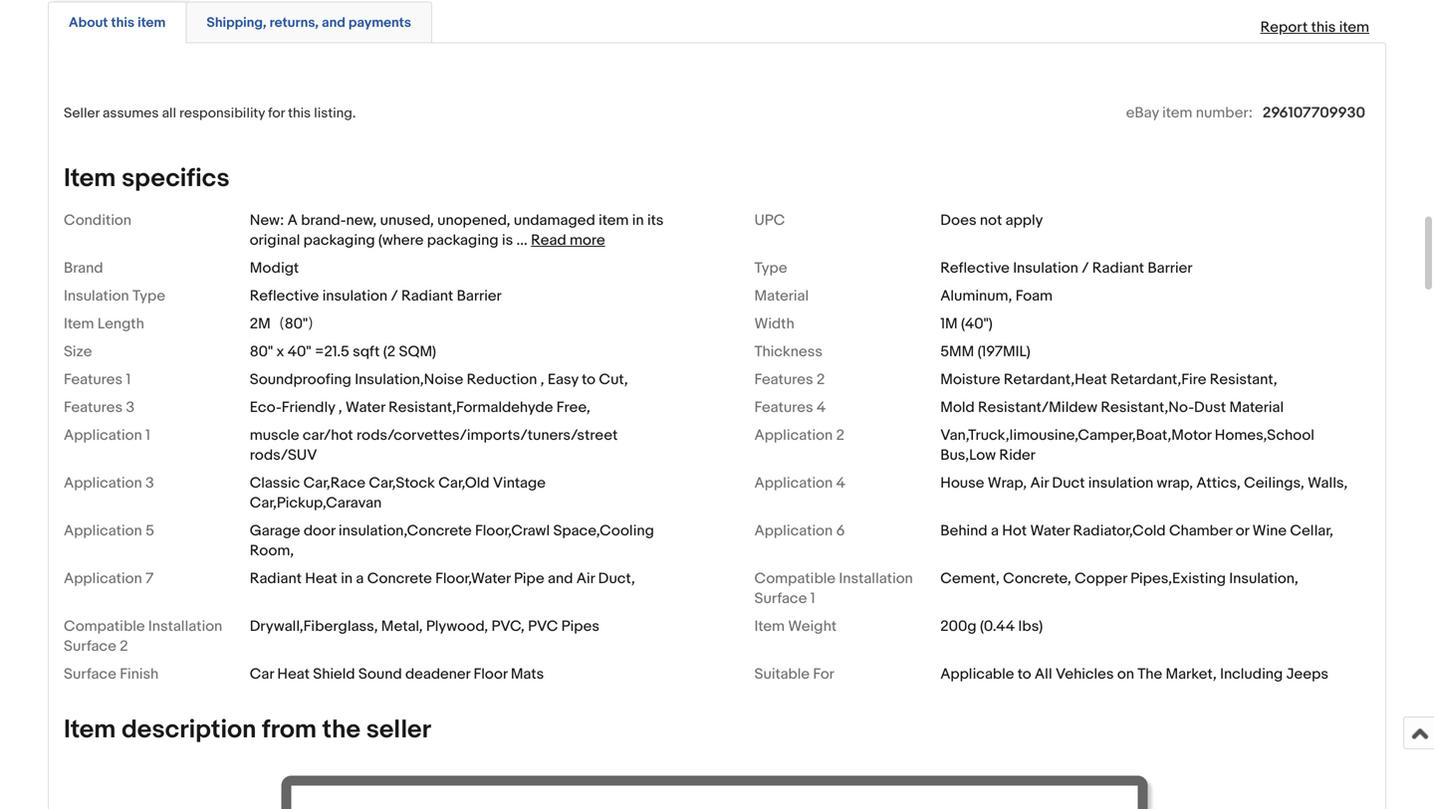 Task type: locate. For each thing, give the bounding box(es) containing it.
0 horizontal spatial a
[[356, 570, 364, 588]]

upc
[[755, 212, 785, 229]]

1 vertical spatial barrier
[[457, 287, 502, 305]]

apply
[[1006, 212, 1043, 229]]

1 vertical spatial reflective
[[250, 287, 319, 305]]

this for report
[[1312, 18, 1336, 36]]

0 vertical spatial 4
[[817, 399, 826, 417]]

easy
[[548, 371, 579, 389]]

application left 6 on the bottom of the page
[[755, 522, 833, 540]]

air left duct,
[[577, 570, 595, 588]]

drywall,fiberglass, metal, plywood, pvc, pvc pipes
[[250, 618, 600, 636]]

to
[[582, 371, 596, 389], [1018, 666, 1032, 684]]

reflective up aluminum,
[[941, 259, 1010, 277]]

and
[[322, 14, 346, 31], [548, 570, 573, 588]]

radiant
[[1093, 259, 1145, 277], [402, 287, 454, 305], [250, 570, 302, 588]]

1 vertical spatial 1
[[146, 427, 150, 445]]

a left the hot
[[991, 522, 999, 540]]

surface inside compatible installation surface 2
[[64, 638, 116, 656]]

0 horizontal spatial and
[[322, 14, 346, 31]]

installation
[[839, 570, 913, 588], [148, 618, 222, 636]]

features up features 3
[[64, 371, 123, 389]]

item for item length
[[64, 315, 94, 333]]

1 vertical spatial material
[[1230, 399, 1284, 417]]

installation inside compatible installation surface 2
[[148, 618, 222, 636]]

1 vertical spatial /
[[391, 287, 398, 305]]

car,stock
[[369, 475, 435, 492]]

not
[[980, 212, 1002, 229]]

and right returns,
[[322, 14, 346, 31]]

0 vertical spatial radiant
[[1093, 259, 1145, 277]]

soundproofing
[[250, 371, 352, 389]]

1 horizontal spatial to
[[1018, 666, 1032, 684]]

metal,
[[381, 618, 423, 636]]

1 horizontal spatial 2
[[817, 371, 825, 389]]

0 horizontal spatial this
[[111, 14, 135, 31]]

vintage
[[493, 475, 546, 492]]

0 vertical spatial insulation
[[322, 287, 388, 305]]

to left all
[[1018, 666, 1032, 684]]

item right about
[[138, 14, 166, 31]]

pipes,existing
[[1131, 570, 1226, 588]]

0 horizontal spatial reflective
[[250, 287, 319, 305]]

to left cut,
[[582, 371, 596, 389]]

2 vertical spatial radiant
[[250, 570, 302, 588]]

1 vertical spatial and
[[548, 570, 573, 588]]

water
[[346, 399, 385, 417], [1031, 522, 1070, 540]]

80" x 40" =21.5 sqft (2 sqm)
[[250, 343, 436, 361]]

1 horizontal spatial compatible
[[755, 570, 836, 588]]

1 horizontal spatial insulation
[[1089, 475, 1154, 492]]

surface
[[755, 590, 807, 608], [64, 638, 116, 656], [64, 666, 116, 684]]

1 horizontal spatial type
[[755, 259, 788, 277]]

0 vertical spatial heat
[[305, 570, 338, 588]]

1 inside compatible installation surface 1
[[811, 590, 816, 608]]

1 up weight
[[811, 590, 816, 608]]

1 vertical spatial insulation
[[1089, 475, 1154, 492]]

2 horizontal spatial 2
[[836, 427, 845, 445]]

2 up surface finish
[[120, 638, 128, 656]]

packaging down brand- on the top of the page
[[304, 231, 375, 249]]

this inside report this item link
[[1312, 18, 1336, 36]]

surface for compatible installation surface 2
[[64, 638, 116, 656]]

features 4
[[755, 399, 826, 417]]

item left weight
[[755, 618, 785, 636]]

ceilings,
[[1244, 475, 1305, 492]]

0 horizontal spatial installation
[[148, 618, 222, 636]]

1 horizontal spatial packaging
[[427, 231, 499, 249]]

1 vertical spatial installation
[[148, 618, 222, 636]]

retardant,fire
[[1111, 371, 1207, 389]]

0 vertical spatial 1
[[126, 371, 131, 389]]

reflective insulation / radiant barrier
[[941, 259, 1193, 277]]

0 horizontal spatial material
[[755, 287, 809, 305]]

(0.44
[[980, 618, 1015, 636]]

item down surface finish
[[64, 715, 116, 746]]

0 vertical spatial surface
[[755, 590, 807, 608]]

item right ebay
[[1163, 104, 1193, 122]]

behind
[[941, 522, 988, 540]]

surface inside compatible installation surface 1
[[755, 590, 807, 608]]

type
[[755, 259, 788, 277], [133, 287, 165, 305]]

0 horizontal spatial ,
[[339, 399, 342, 417]]

specifics
[[122, 163, 230, 194]]

features for features 1
[[64, 371, 123, 389]]

0 vertical spatial material
[[755, 287, 809, 305]]

/
[[1082, 259, 1089, 277], [391, 287, 398, 305]]

car heat shield sound deadener floor mats
[[250, 666, 544, 684]]

application down application 2 on the right of page
[[755, 475, 833, 492]]

3
[[126, 399, 135, 417], [146, 475, 154, 492]]

reflective up 2m（80"）
[[250, 287, 319, 305]]

drywall,fiberglass,
[[250, 618, 378, 636]]

features down features 1
[[64, 399, 123, 417]]

material up width
[[755, 287, 809, 305]]

van,truck,limousine,camper,boat,motor homes,school bus,low rider
[[941, 427, 1315, 465]]

1 horizontal spatial installation
[[839, 570, 913, 588]]

0 vertical spatial and
[[322, 14, 346, 31]]

water for ,
[[346, 399, 385, 417]]

insulation
[[322, 287, 388, 305], [1089, 475, 1154, 492]]

0 vertical spatial 3
[[126, 399, 135, 417]]

report
[[1261, 18, 1308, 36]]

0 vertical spatial ,
[[541, 371, 544, 389]]

water for hot
[[1031, 522, 1070, 540]]

in left concrete
[[341, 570, 353, 588]]

type up length
[[133, 287, 165, 305]]

material
[[755, 287, 809, 305], [1230, 399, 1284, 417]]

2 vertical spatial surface
[[64, 666, 116, 684]]

sqm)
[[399, 343, 436, 361]]

radiant for insulation
[[402, 287, 454, 305]]

radiant for insulation
[[1093, 259, 1145, 277]]

installation inside compatible installation surface 1
[[839, 570, 913, 588]]

item up condition
[[64, 163, 116, 194]]

0 horizontal spatial barrier
[[457, 287, 502, 305]]

0 vertical spatial reflective
[[941, 259, 1010, 277]]

2 horizontal spatial 1
[[811, 590, 816, 608]]

4 up 6 on the bottom of the page
[[836, 475, 846, 492]]

installation down 6 on the bottom of the page
[[839, 570, 913, 588]]

muscle car/hot rods/corvettes/imports/tuners/street rods/suv
[[250, 427, 618, 465]]

0 horizontal spatial /
[[391, 287, 398, 305]]

attics,
[[1197, 475, 1241, 492]]

0 vertical spatial a
[[991, 522, 999, 540]]

item up size
[[64, 315, 94, 333]]

1 for features 1
[[126, 371, 131, 389]]

1 vertical spatial compatible
[[64, 618, 145, 636]]

0 horizontal spatial 1
[[126, 371, 131, 389]]

1 horizontal spatial 4
[[836, 475, 846, 492]]

application left 7
[[64, 570, 142, 588]]

type down upc on the right of page
[[755, 259, 788, 277]]

3 up application 1
[[126, 399, 135, 417]]

water up car/hot
[[346, 399, 385, 417]]

application down application 1
[[64, 475, 142, 492]]

/ for insulation
[[391, 287, 398, 305]]

4 up application 2 on the right of page
[[817, 399, 826, 417]]

compatible up the item weight
[[755, 570, 836, 588]]

on
[[1118, 666, 1135, 684]]

...
[[517, 231, 528, 249]]

5mm
[[941, 343, 975, 361]]

cut,
[[599, 371, 628, 389]]

1 horizontal spatial radiant
[[402, 287, 454, 305]]

application for application 7
[[64, 570, 142, 588]]

all
[[1035, 666, 1053, 684]]

aluminum, foam
[[941, 287, 1053, 305]]

1 vertical spatial water
[[1031, 522, 1070, 540]]

heat down door on the left bottom
[[305, 570, 338, 588]]

features for features 3
[[64, 399, 123, 417]]

1 vertical spatial a
[[356, 570, 364, 588]]

2 vertical spatial 1
[[811, 590, 816, 608]]

in left its
[[632, 212, 644, 229]]

1 packaging from the left
[[304, 231, 375, 249]]

free,
[[557, 399, 591, 417]]

1 vertical spatial 4
[[836, 475, 846, 492]]

1 vertical spatial radiant
[[402, 287, 454, 305]]

1 horizontal spatial reflective
[[941, 259, 1010, 277]]

insulation down van,truck,limousine,camper,boat,motor homes,school bus,low rider
[[1089, 475, 1154, 492]]

1 horizontal spatial barrier
[[1148, 259, 1193, 277]]

0 horizontal spatial compatible
[[64, 618, 145, 636]]

0 vertical spatial barrier
[[1148, 259, 1193, 277]]

2 horizontal spatial radiant
[[1093, 259, 1145, 277]]

floor,crawl
[[475, 522, 550, 540]]

1 horizontal spatial in
[[632, 212, 644, 229]]

suitable
[[755, 666, 810, 684]]

0 horizontal spatial to
[[582, 371, 596, 389]]

compatible down application 7
[[64, 618, 145, 636]]

0 horizontal spatial 2
[[120, 638, 128, 656]]

features 1
[[64, 371, 131, 389]]

this right about
[[111, 14, 135, 31]]

mold resistant/mildew resistant,no-dust material
[[941, 399, 1284, 417]]

2 up the application 4
[[836, 427, 845, 445]]

application down features 4 on the right of page
[[755, 427, 833, 445]]

1 up features 3
[[126, 371, 131, 389]]

is
[[502, 231, 513, 249]]

insulation up foam
[[1013, 259, 1079, 277]]

1 horizontal spatial ,
[[541, 371, 544, 389]]

duct
[[1052, 475, 1085, 492]]

2 vertical spatial 2
[[120, 638, 128, 656]]

item inside new: a brand-new, unused, unopened, undamaged item in its original packaging (where packaging is ...
[[599, 212, 629, 229]]

hot
[[1002, 522, 1027, 540]]

1 vertical spatial heat
[[277, 666, 310, 684]]

0 vertical spatial /
[[1082, 259, 1089, 277]]

heat
[[305, 570, 338, 588], [277, 666, 310, 684]]

features down the thickness at right
[[755, 371, 814, 389]]

all
[[162, 105, 176, 122]]

floor
[[474, 666, 508, 684]]

thickness
[[755, 343, 823, 361]]

2 up features 4 on the right of page
[[817, 371, 825, 389]]

this
[[111, 14, 135, 31], [1312, 18, 1336, 36], [288, 105, 311, 122]]

1 horizontal spatial 3
[[146, 475, 154, 492]]

surface left finish
[[64, 666, 116, 684]]

1 vertical spatial insulation
[[64, 287, 129, 305]]

surface up surface finish
[[64, 638, 116, 656]]

this right report
[[1312, 18, 1336, 36]]

0 horizontal spatial packaging
[[304, 231, 375, 249]]

application down features 3
[[64, 427, 142, 445]]

brand
[[64, 259, 103, 277]]

1 horizontal spatial /
[[1082, 259, 1089, 277]]

0 horizontal spatial air
[[577, 570, 595, 588]]

read more button
[[531, 231, 605, 249]]

shipping, returns, and payments
[[207, 14, 411, 31]]

brand-
[[301, 212, 346, 229]]

0 vertical spatial installation
[[839, 570, 913, 588]]

0 horizontal spatial insulation
[[64, 287, 129, 305]]

surface up the item weight
[[755, 590, 807, 608]]

item for item specifics
[[64, 163, 116, 194]]

0 vertical spatial compatible
[[755, 570, 836, 588]]

heat right "car"
[[277, 666, 310, 684]]

1 horizontal spatial 1
[[146, 427, 150, 445]]

0 horizontal spatial in
[[341, 570, 353, 588]]

0 horizontal spatial radiant
[[250, 570, 302, 588]]

, up car/hot
[[339, 399, 342, 417]]

1 vertical spatial 3
[[146, 475, 154, 492]]

0 vertical spatial water
[[346, 399, 385, 417]]

behind a hot water radiator,cold chamber or wine cellar,
[[941, 522, 1334, 540]]

insulation up the item length
[[64, 287, 129, 305]]

application 6
[[755, 522, 845, 540]]

concrete,
[[1003, 570, 1072, 588]]

0 horizontal spatial 4
[[817, 399, 826, 417]]

new:
[[250, 212, 284, 229]]

compatible inside compatible installation surface 1
[[755, 570, 836, 588]]

0 vertical spatial in
[[632, 212, 644, 229]]

cement,
[[941, 570, 1000, 588]]

this right for at top left
[[288, 105, 311, 122]]

3 up 5
[[146, 475, 154, 492]]

application left 5
[[64, 522, 142, 540]]

6
[[836, 522, 845, 540]]

installation down 7
[[148, 618, 222, 636]]

and right the pipe
[[548, 570, 573, 588]]

1 vertical spatial ,
[[339, 399, 342, 417]]

moisture
[[941, 371, 1001, 389]]

about this item button
[[69, 13, 166, 32]]

air left duct
[[1031, 475, 1049, 492]]

0 horizontal spatial 3
[[126, 399, 135, 417]]

wrap,
[[1157, 475, 1194, 492]]

door
[[304, 522, 335, 540]]

2 horizontal spatial this
[[1312, 18, 1336, 36]]

item up more
[[599, 212, 629, 229]]

resistant,formaldehyde
[[389, 399, 553, 417]]

a left concrete
[[356, 570, 364, 588]]

1 horizontal spatial material
[[1230, 399, 1284, 417]]

compatible installation surface 2
[[64, 618, 222, 656]]

compatible inside compatible installation surface 2
[[64, 618, 145, 636]]

0 horizontal spatial water
[[346, 399, 385, 417]]

or
[[1236, 522, 1250, 540]]

3 for features 3
[[126, 399, 135, 417]]

reflective for reflective insulation / radiant barrier
[[250, 287, 319, 305]]

1 vertical spatial in
[[341, 570, 353, 588]]

1 vertical spatial 2
[[836, 427, 845, 445]]

insulation up sqft
[[322, 287, 388, 305]]

, left easy
[[541, 371, 544, 389]]

seller
[[64, 105, 99, 122]]

room,
[[250, 542, 294, 560]]

this inside about this item button
[[111, 14, 135, 31]]

packaging down "unopened,"
[[427, 231, 499, 249]]

features down 'features 2'
[[755, 399, 814, 417]]

1 for application 1
[[146, 427, 150, 445]]

water right the hot
[[1031, 522, 1070, 540]]

compatible for 1
[[755, 570, 836, 588]]

material up homes,school
[[1230, 399, 1284, 417]]

1m
[[941, 315, 958, 333]]

dust
[[1195, 399, 1227, 417]]

1 horizontal spatial air
[[1031, 475, 1049, 492]]

1 vertical spatial surface
[[64, 638, 116, 656]]

report this item
[[1261, 18, 1370, 36]]

insulation,noise
[[355, 371, 463, 389]]

0 vertical spatial 2
[[817, 371, 825, 389]]

surface for compatible installation surface 1
[[755, 590, 807, 608]]

features for features 2
[[755, 371, 814, 389]]

1 horizontal spatial insulation
[[1013, 259, 1079, 277]]

1 vertical spatial type
[[133, 287, 165, 305]]

1 up application 3
[[146, 427, 150, 445]]

1 vertical spatial air
[[577, 570, 595, 588]]

1 horizontal spatial water
[[1031, 522, 1070, 540]]

applicable to all vehicles on the market, including jeeps
[[941, 666, 1329, 684]]

tab list
[[48, 0, 1387, 43]]



Task type: vqa. For each thing, say whether or not it's contained in the screenshot.


Task type: describe. For each thing, give the bounding box(es) containing it.
2 inside compatible installation surface 2
[[120, 638, 128, 656]]

its
[[648, 212, 664, 229]]

including
[[1220, 666, 1283, 684]]

5mm (197mil)
[[941, 343, 1031, 361]]

foam
[[1016, 287, 1053, 305]]

eco-
[[250, 399, 282, 417]]

moisture retardant,heat retardant,fire resistant,
[[941, 371, 1278, 389]]

wrap,
[[988, 475, 1027, 492]]

item right report
[[1340, 18, 1370, 36]]

report this item link
[[1251, 8, 1380, 46]]

4 for features 4
[[817, 399, 826, 417]]

item length
[[64, 315, 144, 333]]

about this item
[[69, 14, 166, 31]]

application for application 1
[[64, 427, 142, 445]]

2 packaging from the left
[[427, 231, 499, 249]]

rods/suv
[[250, 447, 317, 465]]

modigt
[[250, 259, 299, 277]]

retardant,heat
[[1004, 371, 1108, 389]]

about
[[69, 14, 108, 31]]

rods/corvettes/imports/tuners/street
[[357, 427, 618, 445]]

surface finish
[[64, 666, 159, 684]]

1 horizontal spatial a
[[991, 522, 999, 540]]

shield
[[313, 666, 355, 684]]

listing.
[[314, 105, 356, 122]]

applicable
[[941, 666, 1015, 684]]

number:
[[1196, 104, 1253, 122]]

0 vertical spatial air
[[1031, 475, 1049, 492]]

shipping,
[[207, 14, 267, 31]]

undamaged
[[514, 212, 596, 229]]

item inside button
[[138, 14, 166, 31]]

in inside new: a brand-new, unused, unopened, undamaged item in its original packaging (where packaging is ...
[[632, 212, 644, 229]]

tab list containing about this item
[[48, 0, 1387, 43]]

reduction
[[467, 371, 537, 389]]

deadener
[[405, 666, 470, 684]]

garage
[[250, 522, 300, 540]]

2 for application 2
[[836, 427, 845, 445]]

0 horizontal spatial insulation
[[322, 287, 388, 305]]

application for application 2
[[755, 427, 833, 445]]

this for about
[[111, 14, 135, 31]]

installation for compatible installation surface 2
[[148, 618, 222, 636]]

compatible for 2
[[64, 618, 145, 636]]

item for item weight
[[755, 618, 785, 636]]

2 for features 2
[[817, 371, 825, 389]]

pvc
[[528, 618, 558, 636]]

car,pickup,caravan
[[250, 494, 382, 512]]

application 4
[[755, 475, 846, 492]]

1 horizontal spatial this
[[288, 105, 311, 122]]

weight
[[788, 618, 837, 636]]

original
[[250, 231, 300, 249]]

condition
[[64, 212, 132, 229]]

0 vertical spatial type
[[755, 259, 788, 277]]

application 3
[[64, 475, 154, 492]]

more
[[570, 231, 605, 249]]

installation for compatible installation surface 1
[[839, 570, 913, 588]]

barrier for reflective insulation / radiant barrier
[[1148, 259, 1193, 277]]

1 vertical spatial to
[[1018, 666, 1032, 684]]

resistant,
[[1210, 371, 1278, 389]]

muscle
[[250, 427, 299, 445]]

mold
[[941, 399, 975, 417]]

chamber
[[1170, 522, 1233, 540]]

wine
[[1253, 522, 1287, 540]]

car,race
[[303, 475, 366, 492]]

(40")
[[961, 315, 993, 333]]

sqft
[[353, 343, 380, 361]]

barrier for reflective insulation / radiant barrier
[[457, 287, 502, 305]]

heat for radiant
[[305, 570, 338, 588]]

features 2
[[755, 371, 825, 389]]

mats
[[511, 666, 544, 684]]

application 1
[[64, 427, 150, 445]]

a
[[288, 212, 298, 229]]

plywood,
[[426, 618, 488, 636]]

2m（80"）
[[250, 315, 322, 333]]

features for features 4
[[755, 399, 814, 417]]

new: a brand-new, unused, unopened, undamaged item in its original packaging (where packaging is ...
[[250, 212, 664, 249]]

space,cooling
[[553, 522, 654, 540]]

concrete
[[367, 570, 432, 588]]

pipes
[[562, 618, 600, 636]]

1 horizontal spatial and
[[548, 570, 573, 588]]

for
[[268, 105, 285, 122]]

0 vertical spatial to
[[582, 371, 596, 389]]

3 for application 3
[[146, 475, 154, 492]]

aluminum,
[[941, 287, 1013, 305]]

new,
[[346, 212, 377, 229]]

4 for application 4
[[836, 475, 846, 492]]

item description from the seller
[[64, 715, 431, 746]]

application for application 3
[[64, 475, 142, 492]]

200g (0.44 lbs)
[[941, 618, 1043, 636]]

/ for insulation
[[1082, 259, 1089, 277]]

item specifics
[[64, 163, 230, 194]]

does
[[941, 212, 977, 229]]

application for application 4
[[755, 475, 833, 492]]

0 horizontal spatial type
[[133, 287, 165, 305]]

(2
[[383, 343, 396, 361]]

ebay
[[1126, 104, 1159, 122]]

responsibility
[[179, 105, 265, 122]]

=21.5
[[315, 343, 350, 361]]

1m (40")
[[941, 315, 993, 333]]

heat for car
[[277, 666, 310, 684]]

seller assumes all responsibility for this listing.
[[64, 105, 356, 122]]

friendly
[[282, 399, 335, 417]]

5
[[146, 522, 154, 540]]

0 vertical spatial insulation
[[1013, 259, 1079, 277]]

read more
[[531, 231, 605, 249]]

item for item description from the seller
[[64, 715, 116, 746]]

application for application 6
[[755, 522, 833, 540]]

duct,
[[598, 570, 635, 588]]

(where
[[378, 231, 424, 249]]

the
[[1138, 666, 1163, 684]]

application 2
[[755, 427, 845, 445]]

floor,water
[[435, 570, 511, 588]]

bus,low
[[941, 447, 996, 465]]

seller
[[366, 715, 431, 746]]

compatible installation surface 1
[[755, 570, 913, 608]]

reflective for reflective insulation / radiant barrier
[[941, 259, 1010, 277]]

application for application 5
[[64, 522, 142, 540]]

returns,
[[270, 14, 319, 31]]

and inside shipping, returns, and payments 'button'
[[322, 14, 346, 31]]

296107709930
[[1263, 104, 1366, 122]]



